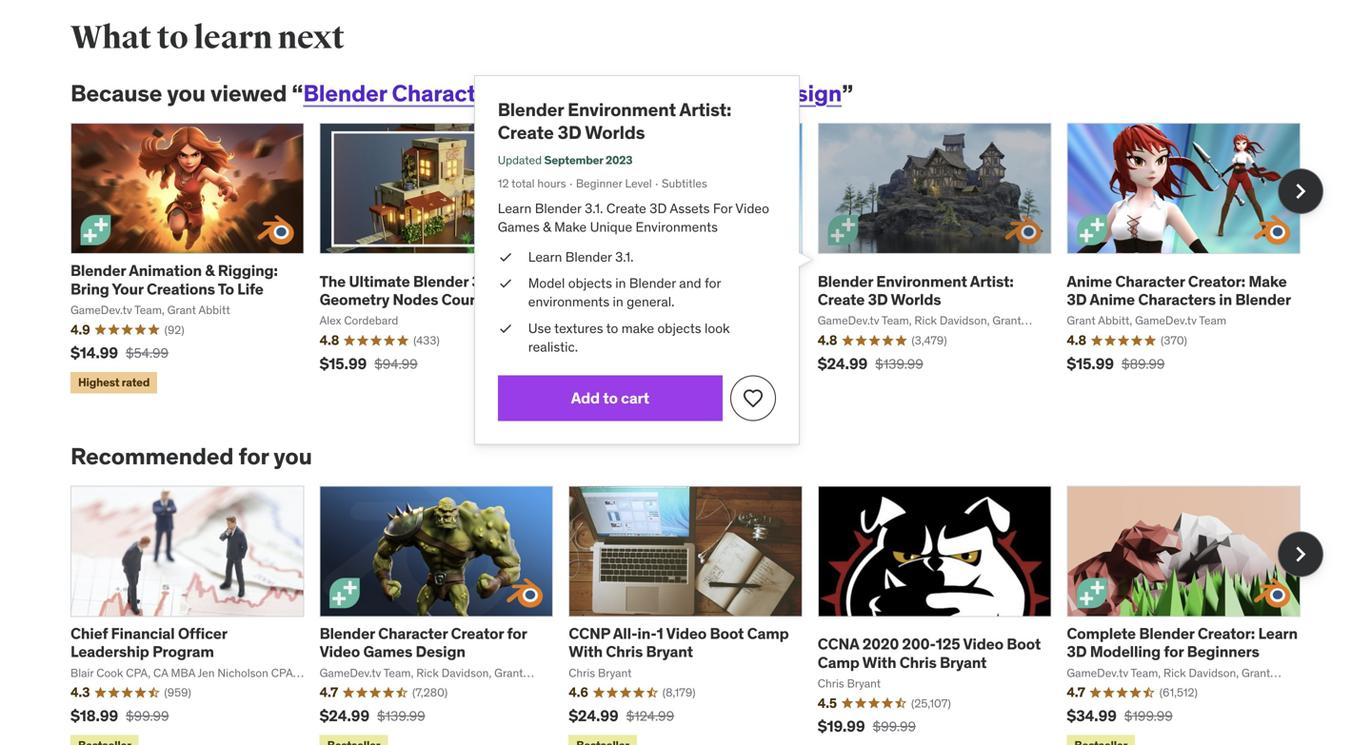 Task type: describe. For each thing, give the bounding box(es) containing it.
the ultimate blender 3d geometry nodes course link
[[320, 272, 492, 310]]

blender inside blender environment artist: create 3d worlds updated september 2023
[[498, 98, 564, 121]]

nodes
[[393, 290, 438, 310]]

blender character creator for video games design link for what to learn next
[[303, 79, 842, 108]]

unique
[[590, 219, 633, 236]]

(3,479)
[[912, 333, 947, 348]]

boot for ccna 2020 200-125 video boot camp with chris bryant
[[1007, 635, 1041, 654]]

anime character creator: make 3d anime characters in blender link
[[1067, 272, 1291, 310]]

character for anime character creator: make 3d anime characters in blender
[[1116, 272, 1185, 291]]

create for learn blender 3.1. create 3d assets for video games & make unique environments
[[607, 200, 647, 217]]

3d for anime character creator: make 3d anime characters in blender
[[1067, 290, 1087, 310]]

objects inside use textures to make objects look realistic.
[[658, 320, 702, 337]]

0 vertical spatial design
[[767, 79, 842, 108]]

blender inside blender environment artist: create 3d worlds gamedev.tv team, rick davidson, grant abbitt
[[818, 272, 873, 291]]

2023
[[606, 153, 633, 167]]

what to learn next
[[70, 18, 344, 58]]

viewed
[[210, 79, 287, 108]]

hours
[[538, 176, 566, 191]]

leadership
[[70, 643, 149, 662]]

0 vertical spatial you
[[167, 79, 206, 108]]

0 vertical spatial games
[[688, 79, 762, 108]]

125
[[936, 635, 960, 654]]

blender animation & rigging: bring your creations to life link
[[70, 261, 278, 299]]

xsmall image for use
[[498, 319, 513, 338]]

what
[[70, 18, 151, 58]]

for inside blender character creator for video games design
[[507, 624, 527, 644]]

chris for 200-
[[900, 653, 937, 673]]

ccnp all-in-1 video boot camp with chris bryant
[[569, 624, 789, 662]]

environments
[[528, 294, 610, 311]]

financial
[[111, 624, 175, 644]]

video for ccna 2020 200-125 video boot camp with chris bryant
[[963, 635, 1004, 654]]

in down learn blender 3.1.
[[616, 275, 626, 292]]

characters
[[1139, 290, 1216, 310]]

3d for blender environment artist: create 3d worlds gamedev.tv team, rick davidson, grant abbitt
[[868, 290, 888, 310]]

create for blender environment artist: create 3d worlds gamedev.tv team, rick davidson, grant abbitt
[[818, 290, 865, 310]]

environment for blender environment artist: create 3d worlds updated september 2023
[[568, 98, 676, 121]]

in-
[[638, 624, 657, 644]]

beginner
[[576, 176, 623, 191]]

for
[[713, 200, 733, 217]]

abbitt
[[818, 330, 849, 344]]

for inside complete blender creator: learn 3d modelling for beginners
[[1164, 643, 1184, 662]]

add
[[571, 389, 600, 408]]

in for anime character creator: make 3d anime characters in blender
[[1219, 290, 1233, 310]]

worlds for blender environment artist: create 3d worlds updated september 2023
[[585, 121, 645, 144]]

"
[[292, 79, 303, 108]]

for inside model objects in blender and for environments in general.
[[705, 275, 721, 292]]

learn blender 3.1. create 3d assets for video games & make unique environments
[[498, 200, 770, 236]]

assets
[[670, 200, 710, 217]]

gamedev.tv
[[818, 314, 879, 328]]

12
[[498, 176, 509, 191]]

complete blender creator: learn 3d modelling for beginners link
[[1067, 624, 1298, 662]]

blender inside complete blender creator: learn 3d modelling for beginners
[[1139, 624, 1195, 644]]

200-
[[902, 635, 936, 654]]

team,
[[882, 314, 912, 328]]

general.
[[627, 294, 675, 311]]

blender environment artist: create 3d worlds link for (3,479)
[[818, 272, 1014, 310]]

geometry
[[320, 290, 390, 310]]

with for ccnp
[[569, 643, 603, 662]]

xsmall image for learn
[[498, 248, 513, 267]]

blender character creator for video games design
[[320, 624, 527, 662]]

to for cart
[[603, 389, 618, 408]]

realistic.
[[528, 339, 578, 356]]

objects inside model objects in blender and for environments in general.
[[568, 275, 612, 292]]

look
[[705, 320, 730, 337]]

wishlist image
[[742, 387, 765, 410]]

creator inside blender character creator for video games design
[[451, 624, 504, 644]]

blender inside model objects in blender and for environments in general.
[[629, 275, 676, 292]]

ccnp all-in-1 video boot camp with chris bryant link
[[569, 624, 789, 662]]

make inside learn blender 3.1. create 3d assets for video games & make unique environments
[[555, 219, 587, 236]]

recommended
[[70, 442, 234, 471]]

next
[[278, 18, 344, 58]]

"
[[842, 79, 853, 108]]

blender animation & rigging: bring your creations to life
[[70, 261, 278, 299]]

0 vertical spatial character
[[392, 79, 497, 108]]

total
[[512, 176, 535, 191]]

to inside use textures to make objects look realistic.
[[606, 320, 619, 337]]

because you viewed " blender character creator for video games design "
[[70, 79, 853, 108]]

recommended for you
[[70, 442, 312, 471]]

textures
[[555, 320, 603, 337]]

chief
[[70, 624, 108, 644]]

3d inside the ultimate blender 3d geometry nodes course
[[472, 272, 492, 291]]

4.8
[[818, 332, 838, 349]]

modelling
[[1090, 643, 1161, 662]]

$139.99
[[875, 356, 924, 373]]

your
[[112, 279, 143, 299]]

grant
[[993, 314, 1022, 328]]

next image for because you viewed "
[[1286, 176, 1316, 207]]

character for blender character creator for video games design
[[378, 624, 448, 644]]

blender environment artist: create 3d worlds gamedev.tv team, rick davidson, grant abbitt
[[818, 272, 1022, 344]]

camp for ccnp all-in-1 video boot camp with chris bryant
[[747, 624, 789, 644]]

ccna
[[818, 635, 859, 654]]

use
[[528, 320, 552, 337]]

learn inside complete blender creator: learn 3d modelling for beginners
[[1259, 624, 1298, 644]]

course
[[442, 290, 492, 310]]

bryant for 1
[[646, 643, 693, 662]]

model
[[528, 275, 565, 292]]

& inside blender animation & rigging: bring your creations to life
[[205, 261, 215, 281]]

carousel element for because you viewed "
[[70, 123, 1324, 398]]

worlds for blender environment artist: create 3d worlds gamedev.tv team, rick davidson, grant abbitt
[[891, 290, 941, 310]]

creations
[[147, 279, 215, 299]]



Task type: vqa. For each thing, say whether or not it's contained in the screenshot.
the right Camp
yes



Task type: locate. For each thing, give the bounding box(es) containing it.
xsmall image left use
[[498, 319, 513, 338]]

design inside blender character creator for video games design
[[416, 643, 466, 662]]

artist: inside blender environment artist: create 3d worlds gamedev.tv team, rick davidson, grant abbitt
[[970, 272, 1014, 291]]

video
[[622, 79, 683, 108], [736, 200, 770, 217], [666, 624, 707, 644], [963, 635, 1004, 654], [320, 643, 360, 662]]

1 horizontal spatial blender environment artist: create 3d worlds link
[[818, 272, 1014, 310]]

bryant inside ccna 2020 200-125 video boot camp with chris bryant
[[940, 653, 987, 673]]

1 vertical spatial 3.1.
[[615, 249, 634, 266]]

in left general.
[[613, 294, 624, 311]]

boot
[[710, 624, 744, 644], [1007, 635, 1041, 654]]

ultimate
[[349, 272, 410, 291]]

create for blender environment artist: create 3d worlds updated september 2023
[[498, 121, 554, 144]]

1 vertical spatial environment
[[877, 272, 967, 291]]

0 vertical spatial artist:
[[680, 98, 732, 121]]

creator: for because you viewed "
[[1188, 272, 1246, 291]]

0 vertical spatial next image
[[1286, 176, 1316, 207]]

character inside blender character creator for video games design
[[378, 624, 448, 644]]

to
[[157, 18, 188, 58], [606, 320, 619, 337], [603, 389, 618, 408]]

bryant right 200- on the bottom right of page
[[940, 653, 987, 673]]

artist: inside blender environment artist: create 3d worlds updated september 2023
[[680, 98, 732, 121]]

0 vertical spatial &
[[543, 219, 551, 236]]

0 horizontal spatial design
[[416, 643, 466, 662]]

to left 'cart'
[[603, 389, 618, 408]]

chris right 2020 in the bottom right of the page
[[900, 653, 937, 673]]

3.1. down unique
[[615, 249, 634, 266]]

make
[[622, 320, 654, 337]]

0 vertical spatial creator:
[[1188, 272, 1246, 291]]

2 vertical spatial to
[[603, 389, 618, 408]]

add to cart
[[571, 389, 649, 408]]

model objects in blender and for environments in general.
[[528, 275, 721, 311]]

1 horizontal spatial 3.1.
[[615, 249, 634, 266]]

1 next image from the top
[[1286, 176, 1316, 207]]

1 vertical spatial objects
[[658, 320, 702, 337]]

3.1.
[[585, 200, 603, 217], [615, 249, 634, 266]]

2 vertical spatial create
[[818, 290, 865, 310]]

camp for ccna 2020 200-125 video boot camp with chris bryant
[[818, 653, 860, 673]]

blender environment artist: create 3d worlds link up 2023
[[498, 98, 732, 144]]

1 horizontal spatial you
[[274, 442, 312, 471]]

chris for in-
[[606, 643, 643, 662]]

3.1. for learn blender 3.1.
[[615, 249, 634, 266]]

with
[[569, 643, 603, 662], [863, 653, 897, 673]]

3d inside blender environment artist: create 3d worlds gamedev.tv team, rick davidson, grant abbitt
[[868, 290, 888, 310]]

blender inside blender character creator for video games design
[[320, 624, 375, 644]]

with for ccna
[[863, 653, 897, 673]]

3d for learn blender 3.1. create 3d assets for video games & make unique environments
[[650, 200, 667, 217]]

in for model objects in blender and for environments in general.
[[613, 294, 624, 311]]

artist:
[[680, 98, 732, 121], [970, 272, 1014, 291]]

artist: up subtitles
[[680, 98, 732, 121]]

3d inside learn blender 3.1. create 3d assets for video games & make unique environments
[[650, 200, 667, 217]]

learn for learn blender 3.1. create 3d assets for video games & make unique environments
[[498, 200, 532, 217]]

0 horizontal spatial blender environment artist: create 3d worlds link
[[498, 98, 732, 144]]

0 horizontal spatial objects
[[568, 275, 612, 292]]

make inside 'anime character creator: make 3d anime characters in blender'
[[1249, 272, 1287, 291]]

0 horizontal spatial make
[[555, 219, 587, 236]]

worlds inside blender environment artist: create 3d worlds gamedev.tv team, rick davidson, grant abbitt
[[891, 290, 941, 310]]

bryant right all-
[[646, 643, 693, 662]]

$24.99
[[818, 354, 868, 374]]

chris left '1' at the bottom left
[[606, 643, 643, 662]]

1 horizontal spatial bryant
[[940, 653, 987, 673]]

xsmall image for model
[[498, 274, 513, 293]]

1
[[657, 624, 663, 644]]

blender environment artist: create 3d worlds link for beginner level
[[498, 98, 732, 144]]

blender
[[303, 79, 387, 108], [498, 98, 564, 121], [535, 200, 582, 217], [565, 249, 612, 266], [70, 261, 126, 281], [413, 272, 469, 291], [818, 272, 873, 291], [629, 275, 676, 292], [1236, 290, 1291, 310], [320, 624, 375, 644], [1139, 624, 1195, 644]]

blender character creator for video games design link for recommended for you
[[320, 624, 527, 662]]

camp inside ccnp all-in-1 video boot camp with chris bryant
[[747, 624, 789, 644]]

cart
[[621, 389, 649, 408]]

create inside learn blender 3.1. create 3d assets for video games & make unique environments
[[607, 200, 647, 217]]

1 horizontal spatial objects
[[658, 320, 702, 337]]

games inside blender character creator for video games design
[[363, 643, 413, 662]]

3.1. down beginner
[[585, 200, 603, 217]]

1 vertical spatial character
[[1116, 272, 1185, 291]]

officer
[[178, 624, 227, 644]]

1 vertical spatial blender environment artist: create 3d worlds link
[[818, 272, 1014, 310]]

create up updated
[[498, 121, 554, 144]]

boot inside ccnp all-in-1 video boot camp with chris bryant
[[710, 624, 744, 644]]

environment inside blender environment artist: create 3d worlds updated september 2023
[[568, 98, 676, 121]]

in inside 'anime character creator: make 3d anime characters in blender'
[[1219, 290, 1233, 310]]

ccna 2020 200-125 video boot camp with chris bryant link
[[818, 635, 1041, 673]]

1 horizontal spatial create
[[607, 200, 647, 217]]

0 horizontal spatial create
[[498, 121, 554, 144]]

2 vertical spatial character
[[378, 624, 448, 644]]

carousel element containing blender animation & rigging: bring your creations to life
[[70, 123, 1324, 398]]

blender inside blender animation & rigging: bring your creations to life
[[70, 261, 126, 281]]

level
[[625, 176, 652, 191]]

design
[[767, 79, 842, 108], [416, 643, 466, 662]]

creator: inside 'anime character creator: make 3d anime characters in blender'
[[1188, 272, 1246, 291]]

make right characters
[[1249, 272, 1287, 291]]

3d
[[558, 121, 582, 144], [650, 200, 667, 217], [472, 272, 492, 291], [868, 290, 888, 310], [1067, 290, 1087, 310], [1067, 643, 1087, 662]]

1 horizontal spatial design
[[767, 79, 842, 108]]

with left 200- on the bottom right of page
[[863, 653, 897, 673]]

0 vertical spatial objects
[[568, 275, 612, 292]]

1 vertical spatial next image
[[1286, 540, 1316, 570]]

1 horizontal spatial camp
[[818, 653, 860, 673]]

camp left ccna
[[747, 624, 789, 644]]

carousel element containing chief financial officer leadership program
[[70, 486, 1324, 746]]

learn blender 3.1.
[[528, 249, 634, 266]]

with inside ccnp all-in-1 video boot camp with chris bryant
[[569, 643, 603, 662]]

games
[[688, 79, 762, 108], [498, 219, 540, 236], [363, 643, 413, 662]]

in
[[616, 275, 626, 292], [1219, 290, 1233, 310], [613, 294, 624, 311]]

environment inside blender environment artist: create 3d worlds gamedev.tv team, rick davidson, grant abbitt
[[877, 272, 967, 291]]

environments
[[636, 219, 718, 236]]

3d inside complete blender creator: learn 3d modelling for beginners
[[1067, 643, 1087, 662]]

1 xsmall image from the top
[[498, 248, 513, 267]]

0 horizontal spatial bryant
[[646, 643, 693, 662]]

1 vertical spatial create
[[607, 200, 647, 217]]

1 vertical spatial blender character creator for video games design link
[[320, 624, 527, 662]]

complete blender creator: learn 3d modelling for beginners
[[1067, 624, 1298, 662]]

objects left look
[[658, 320, 702, 337]]

2 carousel element from the top
[[70, 486, 1324, 746]]

3.1. for learn blender 3.1. create 3d assets for video games & make unique environments
[[585, 200, 603, 217]]

video inside learn blender 3.1. create 3d assets for video games & make unique environments
[[736, 200, 770, 217]]

to left make
[[606, 320, 619, 337]]

chris inside ccna 2020 200-125 video boot camp with chris bryant
[[900, 653, 937, 673]]

0 vertical spatial camp
[[747, 624, 789, 644]]

1 vertical spatial make
[[1249, 272, 1287, 291]]

1 vertical spatial xsmall image
[[498, 274, 513, 293]]

video inside ccna 2020 200-125 video boot camp with chris bryant
[[963, 635, 1004, 654]]

blender inside the ultimate blender 3d geometry nodes course
[[413, 272, 469, 291]]

0 vertical spatial environment
[[568, 98, 676, 121]]

0 vertical spatial xsmall image
[[498, 248, 513, 267]]

creator: for recommended for you
[[1198, 624, 1255, 644]]

learn for learn blender 3.1.
[[528, 249, 562, 266]]

blender inside learn blender 3.1. create 3d assets for video games & make unique environments
[[535, 200, 582, 217]]

ccna 2020 200-125 video boot camp with chris bryant
[[818, 635, 1041, 673]]

0 horizontal spatial boot
[[710, 624, 744, 644]]

0 horizontal spatial camp
[[747, 624, 789, 644]]

1 vertical spatial games
[[498, 219, 540, 236]]

3d inside blender environment artist: create 3d worlds updated september 2023
[[558, 121, 582, 144]]

0 horizontal spatial chris
[[606, 643, 643, 662]]

1 horizontal spatial worlds
[[891, 290, 941, 310]]

0 vertical spatial make
[[555, 219, 587, 236]]

objects
[[568, 275, 612, 292], [658, 320, 702, 337]]

blender environment artist: create 3d worlds updated september 2023
[[498, 98, 732, 167]]

0 vertical spatial blender character creator for video games design link
[[303, 79, 842, 108]]

1 vertical spatial artist:
[[970, 272, 1014, 291]]

1 horizontal spatial environment
[[877, 272, 967, 291]]

3d inside 'anime character creator: make 3d anime characters in blender'
[[1067, 290, 1087, 310]]

video for blender character creator for video games design
[[320, 643, 360, 662]]

updated
[[498, 153, 542, 167]]

next image for recommended for you
[[1286, 540, 1316, 570]]

1 vertical spatial camp
[[818, 653, 860, 673]]

with inside ccna 2020 200-125 video boot camp with chris bryant
[[863, 653, 897, 673]]

video inside blender character creator for video games design
[[320, 643, 360, 662]]

ccnp
[[569, 624, 610, 644]]

environment up 2023
[[568, 98, 676, 121]]

to left learn
[[157, 18, 188, 58]]

creator:
[[1188, 272, 1246, 291], [1198, 624, 1255, 644]]

1 vertical spatial &
[[205, 261, 215, 281]]

create
[[498, 121, 554, 144], [607, 200, 647, 217], [818, 290, 865, 310]]

create inside blender environment artist: create 3d worlds updated september 2023
[[498, 121, 554, 144]]

3479 reviews element
[[912, 333, 947, 349]]

xsmall image
[[498, 248, 513, 267], [498, 274, 513, 293], [498, 319, 513, 338]]

1 horizontal spatial boot
[[1007, 635, 1041, 654]]

1 horizontal spatial make
[[1249, 272, 1287, 291]]

create inside blender environment artist: create 3d worlds gamedev.tv team, rick davidson, grant abbitt
[[818, 290, 865, 310]]

to
[[218, 279, 234, 299]]

chief financial officer leadership program
[[70, 624, 227, 662]]

& left to
[[205, 261, 215, 281]]

boot inside ccna 2020 200-125 video boot camp with chris bryant
[[1007, 635, 1041, 654]]

to inside button
[[603, 389, 618, 408]]

worlds up rick
[[891, 290, 941, 310]]

all-
[[613, 624, 638, 644]]

september
[[544, 153, 603, 167]]

beginner level
[[576, 176, 652, 191]]

to for learn
[[157, 18, 188, 58]]

chris inside ccnp all-in-1 video boot camp with chris bryant
[[606, 643, 643, 662]]

1 horizontal spatial with
[[863, 653, 897, 673]]

create up "gamedev.tv"
[[818, 290, 865, 310]]

life
[[237, 279, 264, 299]]

davidson,
[[940, 314, 990, 328]]

artist: for blender environment artist: create 3d worlds gamedev.tv team, rick davidson, grant abbitt
[[970, 272, 1014, 291]]

video for ccnp all-in-1 video boot camp with chris bryant
[[666, 624, 707, 644]]

2 next image from the top
[[1286, 540, 1316, 570]]

& inside learn blender 3.1. create 3d assets for video games & make unique environments
[[543, 219, 551, 236]]

program
[[152, 643, 214, 662]]

$24.99 $139.99
[[818, 354, 924, 374]]

boot right 125
[[1007, 635, 1041, 654]]

environment for blender environment artist: create 3d worlds gamedev.tv team, rick davidson, grant abbitt
[[877, 272, 967, 291]]

blender environment artist: create 3d worlds link
[[498, 98, 732, 144], [818, 272, 1014, 310]]

2 xsmall image from the top
[[498, 274, 513, 293]]

add to cart button
[[498, 376, 723, 421]]

chris
[[606, 643, 643, 662], [900, 653, 937, 673]]

0 vertical spatial to
[[157, 18, 188, 58]]

worlds inside blender environment artist: create 3d worlds updated september 2023
[[585, 121, 645, 144]]

0 vertical spatial worlds
[[585, 121, 645, 144]]

2 horizontal spatial games
[[688, 79, 762, 108]]

use textures to make objects look realistic.
[[528, 320, 730, 356]]

0 horizontal spatial 3.1.
[[585, 200, 603, 217]]

rigging:
[[218, 261, 278, 281]]

character inside 'anime character creator: make 3d anime characters in blender'
[[1116, 272, 1185, 291]]

and
[[679, 275, 702, 292]]

video inside ccnp all-in-1 video boot camp with chris bryant
[[666, 624, 707, 644]]

12 total hours
[[498, 176, 566, 191]]

objects down learn blender 3.1.
[[568, 275, 612, 292]]

worlds up 2023
[[585, 121, 645, 144]]

camp inside ccna 2020 200-125 video boot camp with chris bryant
[[818, 653, 860, 673]]

anime character creator: make 3d anime characters in blender
[[1067, 272, 1291, 310]]

0 horizontal spatial games
[[363, 643, 413, 662]]

blender environment artist: create 3d worlds link up rick
[[818, 272, 1014, 310]]

animation
[[129, 261, 202, 281]]

bryant inside ccnp all-in-1 video boot camp with chris bryant
[[646, 643, 693, 662]]

worlds
[[585, 121, 645, 144], [891, 290, 941, 310]]

because
[[70, 79, 162, 108]]

create up unique
[[607, 200, 647, 217]]

0 horizontal spatial worlds
[[585, 121, 645, 144]]

1 vertical spatial creator:
[[1198, 624, 1255, 644]]

xsmall image left model
[[498, 274, 513, 293]]

2 horizontal spatial create
[[818, 290, 865, 310]]

1 horizontal spatial artist:
[[970, 272, 1014, 291]]

camp left 2020 in the bottom right of the page
[[818, 653, 860, 673]]

1 carousel element from the top
[[70, 123, 1324, 398]]

2 vertical spatial xsmall image
[[498, 319, 513, 338]]

you
[[167, 79, 206, 108], [274, 442, 312, 471]]

1 vertical spatial creator
[[451, 624, 504, 644]]

1 vertical spatial you
[[274, 442, 312, 471]]

artist: for blender environment artist: create 3d worlds updated september 2023
[[680, 98, 732, 121]]

0 vertical spatial blender environment artist: create 3d worlds link
[[498, 98, 732, 144]]

0 vertical spatial creator
[[502, 79, 582, 108]]

blender inside 'anime character creator: make 3d anime characters in blender'
[[1236, 290, 1291, 310]]

1 vertical spatial worlds
[[891, 290, 941, 310]]

for
[[587, 79, 617, 108], [705, 275, 721, 292], [239, 442, 269, 471], [507, 624, 527, 644], [1164, 643, 1184, 662]]

boot for ccnp all-in-1 video boot camp with chris bryant
[[710, 624, 744, 644]]

0 vertical spatial carousel element
[[70, 123, 1324, 398]]

carousel element
[[70, 123, 1324, 398], [70, 486, 1324, 746]]

boot right '1' at the bottom left
[[710, 624, 744, 644]]

learn
[[498, 200, 532, 217], [528, 249, 562, 266], [1259, 624, 1298, 644]]

0 horizontal spatial environment
[[568, 98, 676, 121]]

creator: inside complete blender creator: learn 3d modelling for beginners
[[1198, 624, 1255, 644]]

carousel element for recommended for you
[[70, 486, 1324, 746]]

0 vertical spatial create
[[498, 121, 554, 144]]

3.1. inside learn blender 3.1. create 3d assets for video games & make unique environments
[[585, 200, 603, 217]]

complete
[[1067, 624, 1136, 644]]

blender character creator for video games design link
[[303, 79, 842, 108], [320, 624, 527, 662]]

the ultimate blender 3d geometry nodes course
[[320, 272, 492, 310]]

0 horizontal spatial you
[[167, 79, 206, 108]]

1 horizontal spatial &
[[543, 219, 551, 236]]

1 vertical spatial learn
[[528, 249, 562, 266]]

1 horizontal spatial games
[[498, 219, 540, 236]]

bryant for 125
[[940, 653, 987, 673]]

learn inside learn blender 3.1. create 3d assets for video games & make unique environments
[[498, 200, 532, 217]]

0 horizontal spatial &
[[205, 261, 215, 281]]

chief financial officer leadership program link
[[70, 624, 227, 662]]

1 vertical spatial to
[[606, 320, 619, 337]]

3 xsmall image from the top
[[498, 319, 513, 338]]

3d for complete blender creator: learn 3d modelling for beginners
[[1067, 643, 1087, 662]]

artist: up grant
[[970, 272, 1014, 291]]

with left all-
[[569, 643, 603, 662]]

learn
[[194, 18, 272, 58]]

the
[[320, 272, 346, 291]]

next image
[[1286, 176, 1316, 207], [1286, 540, 1316, 570]]

beginners
[[1187, 643, 1260, 662]]

1 vertical spatial design
[[416, 643, 466, 662]]

2 vertical spatial games
[[363, 643, 413, 662]]

in right characters
[[1219, 290, 1233, 310]]

0 vertical spatial learn
[[498, 200, 532, 217]]

2020
[[863, 635, 899, 654]]

subtitles
[[662, 176, 708, 191]]

bryant
[[646, 643, 693, 662], [940, 653, 987, 673]]

make up learn blender 3.1.
[[555, 219, 587, 236]]

0 horizontal spatial artist:
[[680, 98, 732, 121]]

0 horizontal spatial with
[[569, 643, 603, 662]]

bring
[[70, 279, 109, 299]]

xsmall image down 12
[[498, 248, 513, 267]]

games inside learn blender 3.1. create 3d assets for video games & make unique environments
[[498, 219, 540, 236]]

rick
[[915, 314, 937, 328]]

1 vertical spatial carousel element
[[70, 486, 1324, 746]]

1 horizontal spatial chris
[[900, 653, 937, 673]]

3d for blender environment artist: create 3d worlds updated september 2023
[[558, 121, 582, 144]]

2 vertical spatial learn
[[1259, 624, 1298, 644]]

0 vertical spatial 3.1.
[[585, 200, 603, 217]]

environment up rick
[[877, 272, 967, 291]]

&
[[543, 219, 551, 236], [205, 261, 215, 281]]

& down hours
[[543, 219, 551, 236]]



